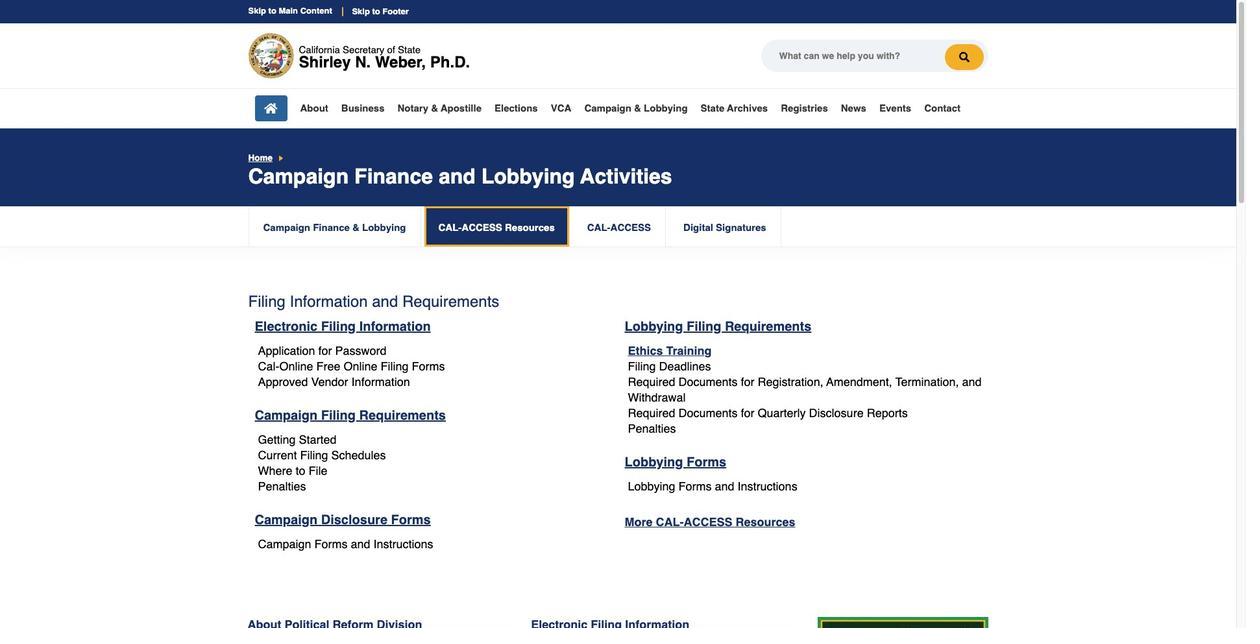 Task type: locate. For each thing, give the bounding box(es) containing it.
state right of
[[398, 44, 421, 55]]

campaign disclosure forms link
[[255, 513, 431, 528]]

1 vertical spatial penalties
[[258, 480, 306, 493]]

and for lobbying forms and instructions
[[715, 480, 735, 493]]

and right the termination,
[[962, 375, 982, 389]]

forms for lobbying forms
[[687, 455, 726, 470]]

campaign disclosure forms
[[255, 513, 431, 528]]

information down password
[[352, 375, 410, 389]]

footer
[[383, 7, 409, 16]]

0 vertical spatial for
[[318, 344, 332, 358]]

1 vertical spatial requirements
[[725, 319, 812, 334]]

skip left main
[[248, 6, 266, 16]]

cal-access resources tab panel
[[248, 280, 988, 572]]

0 horizontal spatial state
[[398, 44, 421, 55]]

information inside application for password cal-online free online filing forms approved vendor information
[[352, 375, 410, 389]]

0 vertical spatial required
[[628, 375, 675, 389]]

0 horizontal spatial disclosure
[[321, 513, 388, 528]]

lobbying inside home campaign finance and lobbying activities
[[481, 164, 575, 188]]

getting started current filing schedules where to file penalties
[[258, 433, 386, 493]]

finance inside filing information and requirements main content
[[313, 222, 350, 233]]

shirley
[[299, 53, 351, 71]]

filing down password
[[381, 359, 409, 373]]

withdrawal
[[628, 391, 686, 404]]

file
[[309, 464, 327, 478]]

california secretary of state shirley n. weber, ph.d.
[[299, 44, 470, 71]]

instructions
[[738, 480, 797, 493], [374, 537, 433, 551]]

0 vertical spatial state
[[398, 44, 421, 55]]

0 horizontal spatial &
[[352, 222, 360, 233]]

electronic
[[255, 319, 318, 334]]

access down activities
[[610, 222, 651, 233]]

access for cal-access resources
[[462, 222, 502, 233]]

access down lobbying forms and instructions
[[684, 515, 733, 529]]

0 horizontal spatial access
[[462, 222, 502, 233]]

lobbying forms link
[[625, 455, 726, 470]]

lobbying filing requirements link
[[625, 319, 812, 334]]

notary & apostille link
[[398, 103, 482, 114]]

1 horizontal spatial cal-
[[587, 222, 611, 233]]

elections
[[495, 103, 538, 114]]

0 vertical spatial disclosure
[[809, 406, 864, 420]]

cal- right more
[[656, 515, 684, 529]]

campaign for finance
[[263, 222, 310, 233]]

0 vertical spatial finance
[[354, 164, 433, 188]]

cal- down home campaign finance and lobbying activities
[[438, 222, 462, 233]]

campaign forms and instructions
[[258, 537, 433, 551]]

for up free
[[318, 344, 332, 358]]

campaign
[[584, 103, 631, 114], [248, 164, 349, 188], [263, 222, 310, 233], [255, 408, 318, 423], [255, 513, 318, 528], [258, 537, 311, 551]]

access inside cal-access resources link
[[462, 222, 502, 233]]

skip
[[248, 6, 266, 16], [352, 7, 370, 16]]

about
[[300, 103, 328, 114]]

state archives
[[701, 103, 768, 114]]

to for footer
[[372, 7, 380, 16]]

1 vertical spatial finance
[[313, 222, 350, 233]]

disclosure
[[809, 406, 864, 420], [321, 513, 388, 528]]

0 horizontal spatial online
[[279, 359, 313, 373]]

cal-
[[438, 222, 462, 233], [587, 222, 611, 233], [656, 515, 684, 529]]

0 horizontal spatial penalties
[[258, 480, 306, 493]]

skip to main content link
[[248, 6, 332, 16]]

1 horizontal spatial online
[[344, 359, 377, 373]]

for inside application for password cal-online free online filing forms approved vendor information
[[318, 344, 332, 358]]

events
[[879, 103, 911, 114]]

termination,
[[895, 375, 959, 389]]

access inside cal-access link
[[610, 222, 651, 233]]

content
[[300, 6, 332, 16]]

lobbying filing requirements
[[625, 319, 812, 334]]

and
[[439, 164, 476, 188], [372, 293, 398, 311], [962, 375, 982, 389], [715, 480, 735, 493], [351, 537, 370, 551]]

0 vertical spatial documents
[[679, 375, 738, 389]]

information
[[290, 293, 368, 311], [359, 319, 431, 334], [352, 375, 410, 389]]

1 vertical spatial required
[[628, 406, 675, 420]]

0 horizontal spatial finance
[[313, 222, 350, 233]]

and up cal-access resources link
[[439, 164, 476, 188]]

to for main
[[268, 6, 276, 16]]

2 horizontal spatial cal-
[[656, 515, 684, 529]]

amendment,
[[826, 375, 892, 389]]

filing up electronic
[[248, 293, 286, 311]]

to
[[268, 6, 276, 16], [372, 7, 380, 16], [296, 464, 305, 478]]

2 vertical spatial for
[[741, 406, 755, 420]]

0 vertical spatial information
[[290, 293, 368, 311]]

ethics training filing deadlines required documents for registration, amendment, termination, and withdrawal required documents for quarterly disclosure reports penalties
[[628, 344, 982, 435]]

skip to footer
[[352, 7, 409, 16]]

resources
[[505, 222, 555, 233], [736, 515, 795, 529]]

1 horizontal spatial disclosure
[[809, 406, 864, 420]]

1 horizontal spatial resources
[[736, 515, 795, 529]]

information down filing information and requirements
[[359, 319, 431, 334]]

and up electronic filing information at bottom left
[[372, 293, 398, 311]]

filing up training
[[687, 319, 721, 334]]

1 vertical spatial state
[[701, 103, 725, 114]]

1 vertical spatial instructions
[[374, 537, 433, 551]]

0 horizontal spatial skip
[[248, 6, 266, 16]]

state left archives
[[701, 103, 725, 114]]

cal- for cal-access
[[587, 222, 611, 233]]

2 vertical spatial requirements
[[359, 408, 446, 423]]

vca link
[[551, 103, 571, 114]]

access inside cal-access resources tab panel
[[684, 515, 733, 529]]

required up withdrawal
[[628, 375, 675, 389]]

approved
[[258, 375, 308, 389]]

access
[[462, 222, 502, 233], [610, 222, 651, 233], [684, 515, 733, 529]]

menu
[[255, 95, 961, 121]]

for left registration,
[[741, 375, 755, 389]]

for left quarterly
[[741, 406, 755, 420]]

lobbying forms and instructions
[[628, 480, 797, 493]]

finance
[[354, 164, 433, 188], [313, 222, 350, 233]]

penalties down where
[[258, 480, 306, 493]]

and for campaign forms and instructions
[[351, 537, 370, 551]]

disclosure up campaign forms and instructions
[[321, 513, 388, 528]]

digital signatures link
[[669, 206, 781, 247]]

1 horizontal spatial access
[[610, 222, 651, 233]]

access down home campaign finance and lobbying activities
[[462, 222, 502, 233]]

cal- down activities
[[587, 222, 611, 233]]

2 online from the left
[[344, 359, 377, 373]]

instructions for campaign forms and instructions
[[374, 537, 433, 551]]

information up electronic filing information link
[[290, 293, 368, 311]]

0 vertical spatial penalties
[[628, 422, 676, 435]]

0 vertical spatial instructions
[[738, 480, 797, 493]]

and up more cal-access resources
[[715, 480, 735, 493]]

getting
[[258, 433, 296, 446]]

filing
[[248, 293, 286, 311], [321, 319, 356, 334], [687, 319, 721, 334], [381, 359, 409, 373], [628, 359, 656, 373], [321, 408, 356, 423], [300, 448, 328, 462]]

and down the campaign disclosure forms link
[[351, 537, 370, 551]]

campaign for disclosure
[[255, 513, 318, 528]]

digital
[[684, 222, 713, 233]]

1 vertical spatial documents
[[679, 406, 738, 420]]

disclosure down amendment,
[[809, 406, 864, 420]]

1 horizontal spatial finance
[[354, 164, 433, 188]]

2 vertical spatial information
[[352, 375, 410, 389]]

online
[[279, 359, 313, 373], [344, 359, 377, 373]]

campaign inside menu
[[584, 103, 631, 114]]

1 horizontal spatial &
[[431, 103, 438, 114]]

2 horizontal spatial access
[[684, 515, 733, 529]]

1 horizontal spatial to
[[296, 464, 305, 478]]

required
[[628, 375, 675, 389], [628, 406, 675, 420]]

& for apostille
[[431, 103, 438, 114]]

tab list
[[248, 206, 784, 247]]

the great seal of the state of california image
[[248, 33, 294, 78]]

quarterly
[[758, 406, 806, 420]]

disclosure inside ethics training filing deadlines required documents for registration, amendment, termination, and withdrawal required documents for quarterly disclosure reports penalties
[[809, 406, 864, 420]]

0 horizontal spatial to
[[268, 6, 276, 16]]

2 horizontal spatial &
[[634, 103, 641, 114]]

cal-
[[258, 359, 279, 373]]

to left main
[[268, 6, 276, 16]]

business
[[341, 103, 385, 114]]

1 vertical spatial disclosure
[[321, 513, 388, 528]]

2 required from the top
[[628, 406, 675, 420]]

0 horizontal spatial resources
[[505, 222, 555, 233]]

1 horizontal spatial instructions
[[738, 480, 797, 493]]

1 horizontal spatial penalties
[[628, 422, 676, 435]]

for
[[318, 344, 332, 358], [741, 375, 755, 389], [741, 406, 755, 420]]

requirements
[[402, 293, 499, 311], [725, 319, 812, 334], [359, 408, 446, 423]]

cal-access link
[[573, 206, 665, 247]]

filing inside application for password cal-online free online filing forms approved vendor information
[[381, 359, 409, 373]]

1 horizontal spatial state
[[701, 103, 725, 114]]

notary & apostille
[[398, 103, 482, 114]]

filing down ethics
[[628, 359, 656, 373]]

to left file
[[296, 464, 305, 478]]

1 vertical spatial resources
[[736, 515, 795, 529]]

2 horizontal spatial to
[[372, 7, 380, 16]]

online down password
[[344, 359, 377, 373]]

menu containing about
[[255, 95, 961, 121]]

weber,
[[375, 53, 426, 71]]

penalties down withdrawal
[[628, 422, 676, 435]]

state inside california secretary of state shirley n. weber, ph.d.
[[398, 44, 421, 55]]

documents
[[679, 375, 738, 389], [679, 406, 738, 420]]

lobbying
[[644, 103, 688, 114], [481, 164, 575, 188], [362, 222, 406, 233], [625, 319, 683, 334], [625, 455, 683, 470], [628, 480, 675, 493]]

home link
[[248, 153, 273, 163]]

filing down the started
[[300, 448, 328, 462]]

skip for skip to footer
[[352, 7, 370, 16]]

contact
[[924, 103, 961, 114]]

filing up the started
[[321, 408, 356, 423]]

state
[[398, 44, 421, 55], [701, 103, 725, 114]]

skip for skip to main content
[[248, 6, 266, 16]]

&
[[431, 103, 438, 114], [634, 103, 641, 114], [352, 222, 360, 233]]

tab list containing campaign finance & lobbying
[[248, 206, 784, 247]]

news link
[[841, 103, 867, 114]]

penalties inside ethics training filing deadlines required documents for registration, amendment, termination, and withdrawal required documents for quarterly disclosure reports penalties
[[628, 422, 676, 435]]

home
[[248, 153, 273, 163]]

1 horizontal spatial skip
[[352, 7, 370, 16]]

0 horizontal spatial instructions
[[374, 537, 433, 551]]

skip left footer
[[352, 7, 370, 16]]

to left footer
[[372, 7, 380, 16]]

0 horizontal spatial cal-
[[438, 222, 462, 233]]

required down withdrawal
[[628, 406, 675, 420]]

campaign for filing
[[255, 408, 318, 423]]

digital signatures
[[684, 222, 766, 233]]

online down "application"
[[279, 359, 313, 373]]

& inside filing information and requirements main content
[[352, 222, 360, 233]]

forms
[[412, 359, 445, 373], [687, 455, 726, 470], [679, 480, 712, 493], [391, 513, 431, 528], [315, 537, 348, 551]]



Task type: vqa. For each thing, say whether or not it's contained in the screenshot.
for
yes



Task type: describe. For each thing, give the bounding box(es) containing it.
1 vertical spatial for
[[741, 375, 755, 389]]

where
[[258, 464, 292, 478]]

forms for lobbying forms and instructions
[[679, 480, 712, 493]]

ethics
[[628, 344, 663, 358]]

cal-access
[[587, 222, 651, 233]]

cal-access resources
[[438, 222, 555, 233]]

cal- for cal-access resources
[[438, 222, 462, 233]]

notary
[[398, 103, 428, 114]]

news
[[841, 103, 867, 114]]

filing inside getting started current filing schedules where to file penalties
[[300, 448, 328, 462]]

What can we help you with? text field
[[761, 39, 988, 72]]

schedules
[[331, 448, 386, 462]]

access for cal-access
[[610, 222, 651, 233]]

& for lobbying
[[634, 103, 641, 114]]

state inside menu
[[701, 103, 725, 114]]

2 documents from the top
[[679, 406, 738, 420]]

forms for campaign forms and instructions
[[315, 537, 348, 551]]

application for password cal-online free online filing forms approved vendor information
[[258, 344, 445, 389]]

password
[[335, 344, 387, 358]]

vca
[[551, 103, 571, 114]]

cal-access resources link
[[424, 206, 569, 247]]

1 documents from the top
[[679, 375, 738, 389]]

lobbying forms
[[625, 455, 726, 470]]

forms inside application for password cal-online free online filing forms approved vendor information
[[412, 359, 445, 373]]

archives
[[727, 103, 768, 114]]

1 online from the left
[[279, 359, 313, 373]]

campaign filing requirements
[[255, 408, 446, 423]]

cal- inside tab panel
[[656, 515, 684, 529]]

filing information and requirements
[[248, 293, 499, 311]]

campaign for forms
[[258, 537, 311, 551]]

current
[[258, 448, 297, 462]]

0 vertical spatial resources
[[505, 222, 555, 233]]

campaign finance & lobbying link
[[249, 206, 420, 247]]

filing inside ethics training filing deadlines required documents for registration, amendment, termination, and withdrawal required documents for quarterly disclosure reports penalties
[[628, 359, 656, 373]]

registration,
[[758, 375, 823, 389]]

campaign filing requirements link
[[255, 408, 446, 423]]

campaign & lobbying
[[584, 103, 688, 114]]

registries
[[781, 103, 828, 114]]

secretary
[[343, 44, 384, 55]]

business link
[[341, 103, 385, 114]]

requirements for campaign filing requirements
[[359, 408, 446, 423]]

more
[[625, 515, 653, 529]]

reports
[[867, 406, 908, 420]]

state archives link
[[701, 103, 768, 114]]

ethics training link
[[628, 344, 712, 358]]

ph.d.
[[430, 53, 470, 71]]

skip to main content
[[248, 6, 332, 16]]

campaign finance & lobbying
[[263, 222, 406, 233]]

electronic filing information link
[[255, 319, 431, 334]]

elections link
[[495, 103, 538, 114]]

skip to footer link
[[352, 7, 409, 16]]

and inside home campaign finance and lobbying activities
[[439, 164, 476, 188]]

of
[[387, 44, 395, 55]]

menu inside shirley n. weber, ph.d. banner
[[255, 95, 961, 121]]

more cal-access resources
[[625, 515, 795, 529]]

penalties inside getting started current filing schedules where to file penalties
[[258, 480, 306, 493]]

campaign & lobbying link
[[584, 103, 688, 114]]

main
[[279, 6, 298, 16]]

filing information and requirements main content
[[0, 206, 1237, 628]]

finance inside home campaign finance and lobbying activities
[[354, 164, 433, 188]]

activities
[[580, 164, 672, 188]]

electronic filing information
[[255, 319, 431, 334]]

campaign for &
[[584, 103, 631, 114]]

deadlines
[[659, 359, 711, 373]]

more cal-access resources link
[[625, 515, 795, 529]]

instructions for lobbying forms and instructions
[[738, 480, 797, 493]]

to inside getting started current filing schedules where to file penalties
[[296, 464, 305, 478]]

filing up password
[[321, 319, 356, 334]]

california
[[299, 44, 340, 55]]

vendor
[[311, 375, 348, 389]]

resources inside tab panel
[[736, 515, 795, 529]]

started
[[299, 433, 337, 446]]

campaign inside home campaign finance and lobbying activities
[[248, 164, 349, 188]]

and for filing information and requirements
[[372, 293, 398, 311]]

lobbying inside shirley n. weber, ph.d. banner
[[644, 103, 688, 114]]

application
[[258, 344, 315, 358]]

training
[[666, 344, 712, 358]]

tab list inside filing information and requirements main content
[[248, 206, 784, 247]]

about link
[[300, 103, 328, 114]]

events link
[[879, 103, 911, 114]]

n.
[[355, 53, 371, 71]]

home campaign finance and lobbying activities
[[248, 153, 672, 188]]

shirley n. weber, ph.d. banner
[[0, 0, 1237, 128]]

and inside ethics training filing deadlines required documents for registration, amendment, termination, and withdrawal required documents for quarterly disclosure reports penalties
[[962, 375, 982, 389]]

skip-content element
[[248, 6, 988, 16]]

contact link
[[924, 103, 961, 114]]

1 vertical spatial information
[[359, 319, 431, 334]]

0 vertical spatial requirements
[[402, 293, 499, 311]]

registries link
[[781, 103, 828, 114]]

free
[[316, 359, 340, 373]]

power search campaign finance image
[[818, 617, 988, 628]]

apostille
[[441, 103, 482, 114]]

1 required from the top
[[628, 375, 675, 389]]

requirements for lobbying filing requirements
[[725, 319, 812, 334]]

signatures
[[716, 222, 766, 233]]



